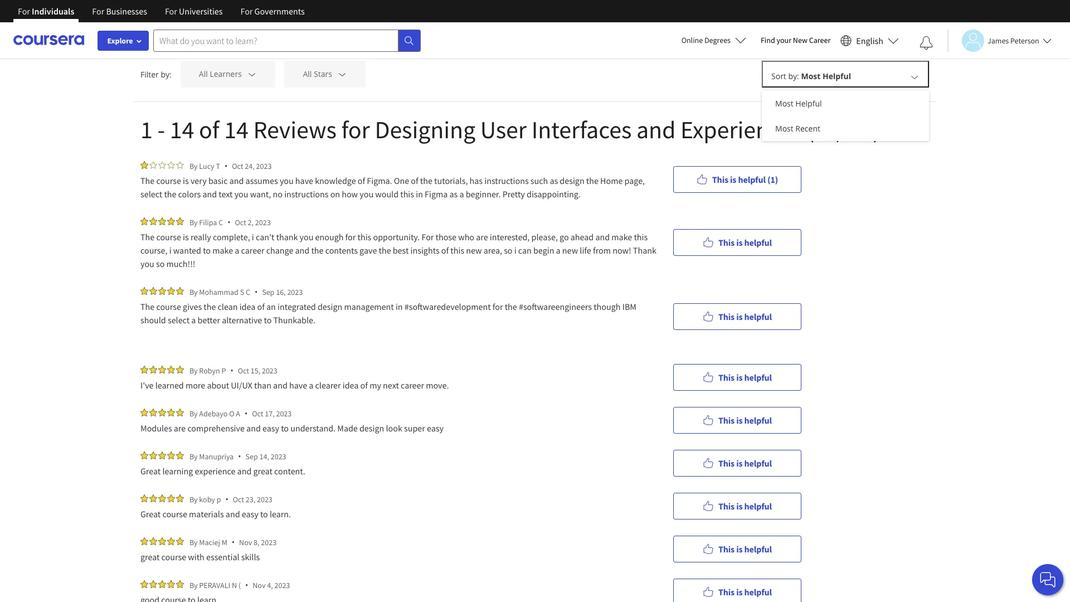 Task type: vqa. For each thing, say whether or not it's contained in the screenshot.


Task type: locate. For each thing, give the bounding box(es) containing it.
of left an
[[257, 301, 265, 312]]

1 horizontal spatial star image
[[167, 161, 175, 169]]

2 horizontal spatial star image
[[176, 161, 184, 169]]

for for governments
[[241, 6, 253, 17]]

are inside the course is really complete, i can't thank you enough for this opportunity. for those who are interested, please, go ahead and make this course, i wanted to make a career change and the contents gave the best insights of this new area, so i can begin a new life from now! thank you so much!!!
[[476, 231, 488, 243]]

2 horizontal spatial design
[[560, 175, 585, 186]]

1 the from the top
[[141, 175, 155, 186]]

great down 14,
[[253, 466, 273, 477]]

1 horizontal spatial easy
[[263, 423, 279, 434]]

are
[[476, 231, 488, 243], [174, 423, 186, 434]]

0 horizontal spatial design
[[318, 301, 343, 312]]

1 horizontal spatial new
[[563, 245, 578, 256]]

new down go
[[563, 245, 578, 256]]

oct left 2,
[[235, 217, 246, 227]]

by left 'koby'
[[190, 494, 198, 504]]

can
[[519, 245, 532, 256]]

1 horizontal spatial sep
[[262, 287, 275, 297]]

this is helpful for the course gives the clean idea of an integrated design management in #softwaredevelopment for the #softwareengineers though ibm should select a better alternative to thunkable.
[[719, 311, 772, 322]]

oct inside by robyn p • oct 15, 2023
[[238, 366, 249, 376]]

helpful for the course is really complete, i can't thank you enough for this opportunity. for those who are interested, please, go ahead and make this course, i wanted to make a career change and the contents gave the best insights of this new area, so i can begin a new life from now! thank you so much!!!
[[745, 237, 772, 248]]

figma
[[425, 188, 448, 200]]

1 by from the top
[[190, 161, 198, 171]]

alternative
[[222, 315, 262, 326]]

this is helpful for the course is really complete, i can't thank you enough for this opportunity. for those who are interested, please, go ahead and make this course, i wanted to make a career change and the contents gave the best insights of this new area, so i can begin a new life from now! thank you so much!!!
[[719, 237, 772, 248]]

7 this is helpful from the top
[[719, 543, 772, 555]]

2 vertical spatial design
[[360, 423, 384, 434]]

2 this is helpful button from the top
[[674, 303, 802, 330]]

most inside menu item
[[776, 123, 794, 134]]

you right text
[[235, 188, 248, 200]]

insights
[[411, 245, 440, 256]]

3 the from the top
[[141, 301, 155, 312]]

2023 inside "by manupriya • sep 14, 2023"
[[271, 451, 286, 461]]

1 vertical spatial helpful
[[796, 98, 822, 109]]

n
[[232, 580, 237, 590]]

easy
[[263, 423, 279, 434], [427, 423, 444, 434], [242, 509, 259, 520]]

for for businesses
[[92, 6, 104, 17]]

for up insights
[[422, 231, 434, 243]]

this inside "the course is very basic and assumes you have knowledge of figma. one of the tutorials, has instructions such as design the home page, select the colors and text you want, no instructions on how you would this in figma as a beginner. pretty disappointing."
[[401, 188, 414, 200]]

is for great course with essential skills
[[737, 543, 743, 555]]

a down gives
[[191, 315, 196, 326]]

the inside the course is really complete, i can't thank you enough for this opportunity. for those who are interested, please, go ahead and make this course, i wanted to make a career change and the contents gave the best insights of this new area, so i can begin a new life from now! thank you so much!!!
[[141, 231, 155, 243]]

a
[[460, 188, 464, 200], [235, 245, 239, 256], [556, 245, 561, 256], [191, 315, 196, 326], [309, 380, 314, 391]]

best
[[393, 245, 409, 256]]

you right how
[[360, 188, 374, 200]]

this for the course gives the clean idea of an integrated design management in #softwaredevelopment for the #softwareengineers though ibm should select a better alternative to thunkable.
[[719, 311, 735, 322]]

2023 right 24,
[[256, 161, 272, 171]]

2 vertical spatial most
[[776, 123, 794, 134]]

1 horizontal spatial so
[[504, 245, 513, 256]]

this is helpful button
[[674, 229, 802, 256], [674, 303, 802, 330], [674, 364, 802, 391], [674, 407, 802, 434], [674, 450, 802, 477], [674, 493, 802, 519], [674, 536, 802, 562], [674, 579, 802, 602]]

begin
[[534, 245, 555, 256]]

by up 'more'
[[190, 366, 198, 376]]

ibm
[[623, 301, 637, 312]]

would
[[375, 188, 399, 200]]

course inside "the course is very basic and assumes you have knowledge of figma. one of the tutorials, has instructions such as design the home page, select the colors and text you want, no instructions on how you would this in figma as a beginner. pretty disappointing."
[[156, 175, 181, 186]]

are right modules
[[174, 423, 186, 434]]

see
[[141, 22, 154, 32]]

is for great course materials and easy to learn.
[[737, 501, 743, 512]]

and right than
[[273, 380, 288, 391]]

for right #softwaredevelopment
[[493, 301, 503, 312]]

helpful inside most helpful menu item
[[796, 98, 822, 109]]

james
[[988, 35, 1010, 45]]

c inside by filipa c • oct 2, 2023
[[219, 217, 223, 227]]

1 horizontal spatial are
[[476, 231, 488, 243]]

0 vertical spatial the
[[141, 175, 155, 186]]

i left can
[[515, 245, 517, 256]]

0 vertical spatial great
[[141, 466, 161, 477]]

by lucy t • oct 24, 2023
[[190, 161, 272, 171]]

2023 inside by koby p • oct 23, 2023
[[257, 494, 273, 504]]

is for the course is very basic and assumes you have knowledge of figma. one of the tutorials, has instructions such as design the home page, select the colors and text you want, no instructions on how you would this in figma as a beginner. pretty disappointing.
[[731, 174, 737, 185]]

course up the course, at the top left of page
[[156, 231, 181, 243]]

0 vertical spatial sep
[[262, 287, 275, 297]]

thank
[[633, 245, 657, 256]]

select down star image
[[141, 188, 162, 200]]

this is helpful for great learning experience and great content.
[[719, 458, 772, 469]]

1 vertical spatial make
[[213, 245, 233, 256]]

helpful
[[739, 174, 766, 185], [745, 237, 772, 248], [745, 311, 772, 322], [745, 372, 772, 383], [745, 415, 772, 426], [745, 458, 772, 469], [745, 501, 772, 512], [745, 543, 772, 555], [745, 586, 772, 598]]

0 horizontal spatial in
[[396, 301, 403, 312]]

nov left 8, on the bottom left
[[239, 537, 252, 547]]

9 by from the top
[[190, 580, 198, 590]]

by up learning
[[190, 451, 198, 461]]

2 this is helpful from the top
[[719, 311, 772, 322]]

2023 inside the by peravali n ( • nov 4, 2023
[[275, 580, 290, 590]]

helpful up 'recent'
[[796, 98, 822, 109]]

2 vertical spatial for
[[493, 301, 503, 312]]

by filipa c • oct 2, 2023
[[190, 217, 271, 228]]

0 vertical spatial c
[[219, 217, 223, 227]]

by inside the by peravali n ( • nov 4, 2023
[[190, 580, 198, 590]]

and down thank
[[295, 245, 310, 256]]

0 vertical spatial nov
[[239, 537, 252, 547]]

to left understand. on the bottom of the page
[[281, 423, 289, 434]]

so down the course, at the top left of page
[[156, 258, 165, 269]]

1 horizontal spatial i
[[252, 231, 254, 243]]

this inside this is helpful (1) button
[[713, 174, 729, 185]]

by inside "by manupriya • sep 14, 2023"
[[190, 451, 198, 461]]

by inside by filipa c • oct 2, 2023
[[190, 217, 198, 227]]

great left with
[[141, 552, 160, 563]]

the up the course, at the top left of page
[[141, 231, 155, 243]]

by left adebayo
[[190, 408, 198, 419]]

8 by from the top
[[190, 537, 198, 547]]

1 vertical spatial nov
[[253, 580, 266, 590]]

the inside "the course is very basic and assumes you have knowledge of figma. one of the tutorials, has instructions such as design the home page, select the colors and text you want, no instructions on how you would this in figma as a beginner. pretty disappointing."
[[141, 175, 155, 186]]

2023 right 8, on the bottom left
[[261, 537, 277, 547]]

(1)
[[768, 174, 779, 185]]

1 great from the top
[[141, 466, 161, 477]]

has
[[470, 175, 483, 186]]

this is helpful for modules are comprehensive and easy to understand. made design look super easy
[[719, 415, 772, 426]]

the down 1
[[141, 175, 155, 186]]

0 horizontal spatial new
[[466, 245, 482, 256]]

0 vertical spatial design
[[560, 175, 585, 186]]

for for universities
[[165, 6, 177, 17]]

1 vertical spatial the
[[141, 231, 155, 243]]

this is helpful button for the course is really complete, i can't thank you enough for this opportunity. for those who are interested, please, go ahead and make this course, i wanted to make a career change and the contents gave the best insights of this new area, so i can begin a new life from now! thank you so much!!!
[[674, 229, 802, 256]]

this is helpful for i've learned more about ui/ux than and have a clearer idea of my next career move.
[[719, 372, 772, 383]]

thunkable.
[[274, 315, 316, 326]]

1 vertical spatial sep
[[246, 451, 258, 461]]

online degrees button
[[673, 28, 756, 52]]

this is helpful button for i've learned more about ui/ux than and have a clearer idea of my next career move.
[[674, 364, 802, 391]]

1 horizontal spatial nov
[[253, 580, 266, 590]]

1 vertical spatial so
[[156, 258, 165, 269]]

instructions up the pretty
[[485, 175, 529, 186]]

2 horizontal spatial chevron down image
[[910, 72, 920, 82]]

explore
[[107, 36, 133, 46]]

2023 inside by filipa c • oct 2, 2023
[[255, 217, 271, 227]]

0 horizontal spatial sep
[[246, 451, 258, 461]]

user
[[481, 114, 527, 145]]

this for great course materials and easy to learn.
[[719, 501, 735, 512]]

(
[[239, 580, 241, 590]]

this
[[713, 174, 729, 185], [719, 237, 735, 248], [719, 311, 735, 322], [719, 372, 735, 383], [719, 415, 735, 426], [719, 458, 735, 469], [719, 501, 735, 512], [719, 543, 735, 555], [719, 586, 735, 598]]

by up with
[[190, 537, 198, 547]]

3 by from the top
[[190, 287, 198, 297]]

now!
[[613, 245, 632, 256]]

essential
[[206, 552, 240, 563]]

and
[[637, 114, 676, 145], [230, 175, 244, 186], [203, 188, 217, 200], [596, 231, 610, 243], [295, 245, 310, 256], [273, 380, 288, 391], [247, 423, 261, 434], [237, 466, 252, 477], [226, 509, 240, 520]]

1 vertical spatial idea
[[343, 380, 359, 391]]

1 vertical spatial are
[[174, 423, 186, 434]]

find your new career
[[761, 35, 831, 45]]

this is helpful for great course materials and easy to learn.
[[719, 501, 772, 512]]

this up thank
[[634, 231, 648, 243]]

by for i've learned more about ui/ux than and have a clearer idea of my next career move.
[[190, 366, 198, 376]]

by inside the by maciej m • nov 8, 2023
[[190, 537, 198, 547]]

oct inside by koby p • oct 23, 2023
[[233, 494, 244, 504]]

james peterson
[[988, 35, 1040, 45]]

governments
[[255, 6, 305, 17]]

and up page,
[[637, 114, 676, 145]]

to down an
[[264, 315, 272, 326]]

1 vertical spatial c
[[246, 287, 250, 297]]

1 star image from the left
[[149, 161, 157, 169]]

0 horizontal spatial i
[[169, 245, 172, 256]]

None search field
[[153, 29, 421, 52]]

0 vertical spatial for
[[342, 114, 370, 145]]

2 by from the top
[[190, 217, 198, 227]]

2023 inside by mohammad s c • sep 16, 2023
[[287, 287, 303, 297]]

2023 inside by robyn p • oct 15, 2023
[[262, 366, 278, 376]]

filter by:
[[141, 69, 172, 79]]

design right integrated at the left
[[318, 301, 343, 312]]

banner navigation
[[9, 0, 314, 31]]

career right next
[[401, 380, 424, 391]]

i right the course, at the top left of page
[[169, 245, 172, 256]]

ahead
[[571, 231, 594, 243]]

for left individuals
[[18, 6, 30, 17]]

6 by from the top
[[190, 451, 198, 461]]

1 horizontal spatial career
[[401, 380, 424, 391]]

by koby p • oct 23, 2023
[[190, 494, 273, 505]]

of up how
[[358, 175, 365, 186]]

most for most recent
[[776, 123, 794, 134]]

the up figma
[[420, 175, 433, 186]]

0 horizontal spatial instructions
[[284, 188, 329, 200]]

1 horizontal spatial instructions
[[485, 175, 529, 186]]

2 the from the top
[[141, 231, 155, 243]]

area,
[[484, 245, 502, 256]]

great for great course materials and easy to learn.
[[141, 509, 161, 520]]

an
[[267, 301, 276, 312]]

m
[[222, 537, 227, 547]]

by: for filter
[[161, 69, 172, 79]]

5 this is helpful button from the top
[[674, 450, 802, 477]]

the inside the course gives the clean idea of an integrated design management in #softwaredevelopment for the #softwareengineers though ibm should select a better alternative to thunkable.
[[141, 301, 155, 312]]

1 vertical spatial for
[[346, 231, 356, 243]]

0 horizontal spatial by:
[[161, 69, 172, 79]]

as down tutorials,
[[450, 188, 458, 200]]

course for great course materials and easy to learn.
[[163, 509, 187, 520]]

individuals
[[32, 6, 74, 17]]

in inside the course gives the clean idea of an integrated design management in #softwaredevelopment for the #softwareengineers though ibm should select a better alternative to thunkable.
[[396, 301, 403, 312]]

for for individuals
[[18, 6, 30, 17]]

maciej
[[199, 537, 220, 547]]

0 horizontal spatial career
[[241, 245, 265, 256]]

1 vertical spatial as
[[450, 188, 458, 200]]

have inside "the course is very basic and assumes you have knowledge of figma. one of the tutorials, has instructions such as design the home page, select the colors and text you want, no instructions on how you would this in figma as a beginner. pretty disappointing."
[[295, 175, 313, 186]]

easy down 23,
[[242, 509, 259, 520]]

2 vertical spatial the
[[141, 301, 155, 312]]

0 horizontal spatial easy
[[242, 509, 259, 520]]

0 horizontal spatial helpful
[[796, 98, 822, 109]]

is
[[731, 174, 737, 185], [183, 175, 189, 186], [183, 231, 189, 243], [737, 237, 743, 248], [737, 311, 743, 322], [737, 372, 743, 383], [737, 415, 743, 426], [737, 458, 743, 469], [737, 501, 743, 512], [737, 543, 743, 555], [737, 586, 743, 598]]

1 vertical spatial select
[[168, 315, 190, 326]]

1 horizontal spatial by:
[[789, 71, 800, 81]]

oct for thank
[[235, 217, 246, 227]]

by peravali n ( • nov 4, 2023
[[190, 580, 290, 591]]

1 this is helpful button from the top
[[674, 229, 802, 256]]

0 horizontal spatial select
[[141, 188, 162, 200]]

by: right filter at the top left of the page
[[161, 69, 172, 79]]

2023 right 2,
[[255, 217, 271, 227]]

of inside the course gives the clean idea of an integrated design management in #softwaredevelopment for the #softwareengineers though ibm should select a better alternative to thunkable.
[[257, 301, 265, 312]]

1 horizontal spatial c
[[246, 287, 250, 297]]

i
[[252, 231, 254, 243], [169, 245, 172, 256], [515, 245, 517, 256]]

sort
[[772, 71, 787, 81]]

go
[[560, 231, 569, 243]]

great course with essential skills
[[141, 552, 262, 563]]

6 this is helpful from the top
[[719, 501, 772, 512]]

of
[[199, 114, 219, 145], [358, 175, 365, 186], [411, 175, 419, 186], [442, 245, 449, 256], [257, 301, 265, 312], [361, 380, 368, 391]]

peterson
[[1011, 35, 1040, 45]]

1 this is helpful from the top
[[719, 237, 772, 248]]

one
[[394, 175, 409, 186]]

design left look at bottom
[[360, 423, 384, 434]]

1 vertical spatial design
[[318, 301, 343, 312]]

you
[[280, 175, 294, 186], [235, 188, 248, 200], [360, 188, 374, 200], [300, 231, 314, 243], [141, 258, 154, 269]]

design up disappointing.
[[560, 175, 585, 186]]

by inside by lucy t • oct 24, 2023
[[190, 161, 198, 171]]

and down basic
[[203, 188, 217, 200]]

4 this is helpful from the top
[[719, 415, 772, 426]]

this for great course with essential skills
[[719, 543, 735, 555]]

oct left 23,
[[233, 494, 244, 504]]

online degrees
[[682, 35, 731, 45]]

designing
[[375, 114, 476, 145]]

by: right sort
[[789, 71, 800, 81]]

course for the course is very basic and assumes you have knowledge of figma. one of the tutorials, has instructions such as design the home page, select the colors and text you want, no instructions on how you would this in figma as a beginner. pretty disappointing.
[[156, 175, 181, 186]]

1 horizontal spatial in
[[416, 188, 423, 200]]

most left 'recent'
[[776, 123, 794, 134]]

0 vertical spatial are
[[476, 231, 488, 243]]

great for great learning experience and great content.
[[141, 466, 161, 477]]

of right one
[[411, 175, 419, 186]]

0 horizontal spatial 14
[[170, 114, 194, 145]]

your
[[777, 35, 792, 45]]

1 new from the left
[[466, 245, 482, 256]]

instructions
[[485, 175, 529, 186], [284, 188, 329, 200]]

2023 right 23,
[[257, 494, 273, 504]]

this for i've learned more about ui/ux than and have a clearer idea of my next career move.
[[719, 372, 735, 383]]

so down interested,
[[504, 245, 513, 256]]

and down by lucy t • oct 24, 2023 on the top of the page
[[230, 175, 244, 186]]

1 vertical spatial great
[[141, 509, 161, 520]]

for inside the course is really complete, i can't thank you enough for this opportunity. for those who are interested, please, go ahead and make this course, i wanted to make a career change and the contents gave the best insights of this new area, so i can begin a new life from now! thank you so much!!!
[[346, 231, 356, 243]]

0 horizontal spatial c
[[219, 217, 223, 227]]

nov
[[239, 537, 252, 547], [253, 580, 266, 590]]

by left peravali
[[190, 580, 198, 590]]

helpful up most helpful menu item
[[823, 71, 852, 81]]

really
[[191, 231, 211, 243]]

7 by from the top
[[190, 494, 198, 504]]

make down the complete,
[[213, 245, 233, 256]]

for up '5'
[[165, 6, 177, 17]]

idea inside the course gives the clean idea of an integrated design management in #softwaredevelopment for the #softwareengineers though ibm should select a better alternative to thunkable.
[[240, 301, 256, 312]]

oct inside by filipa c • oct 2, 2023
[[235, 217, 246, 227]]

robyn
[[199, 366, 220, 376]]

helpful
[[823, 71, 852, 81], [796, 98, 822, 109]]

filled star image
[[141, 217, 148, 225], [149, 217, 157, 225], [158, 217, 166, 225], [167, 217, 175, 225], [141, 287, 148, 295], [149, 287, 157, 295], [167, 287, 175, 295], [141, 366, 148, 374], [149, 366, 157, 374], [167, 366, 175, 374], [149, 409, 157, 417], [158, 409, 166, 417], [167, 409, 175, 417], [141, 452, 148, 460], [176, 452, 184, 460], [141, 495, 148, 502], [149, 495, 157, 502], [167, 495, 175, 502], [176, 495, 184, 502], [141, 538, 148, 545], [158, 538, 166, 545], [141, 581, 148, 588], [167, 581, 175, 588], [176, 581, 184, 588]]

gave
[[360, 245, 377, 256]]

is inside the course is really complete, i can't thank you enough for this opportunity. for those who are interested, please, go ahead and make this course, i wanted to make a career change and the contents gave the best insights of this new area, so i can begin a new life from now! thank you so much!!!
[[183, 231, 189, 243]]

easy down 17, at the bottom left
[[263, 423, 279, 434]]

by for great course with essential skills
[[190, 537, 198, 547]]

design inside "the course is very basic and assumes you have knowledge of figma. one of the tutorials, has instructions such as design the home page, select the colors and text you want, no instructions on how you would this in figma as a beginner. pretty disappointing."
[[560, 175, 585, 186]]

oct left 24,
[[232, 161, 243, 171]]

more
[[186, 380, 205, 391]]

most up most helpful
[[802, 71, 821, 81]]

menu containing most helpful
[[762, 91, 930, 141]]

is for great learning experience and great content.
[[737, 458, 743, 469]]

chat with us image
[[1040, 571, 1057, 589]]

1 horizontal spatial 14
[[224, 114, 249, 145]]

1 vertical spatial most
[[776, 98, 794, 109]]

course down star image
[[156, 175, 181, 186]]

sep left 16,
[[262, 287, 275, 297]]

0 horizontal spatial nov
[[239, 537, 252, 547]]

great course materials and easy to learn.
[[141, 509, 291, 520]]

course inside the course gives the clean idea of an integrated design management in #softwaredevelopment for the #softwareengineers though ibm should select a better alternative to thunkable.
[[156, 301, 181, 312]]

select down gives
[[168, 315, 190, 326]]

star image
[[149, 161, 157, 169], [167, 161, 175, 169], [176, 161, 184, 169]]

2023 right 17, at the bottom left
[[276, 408, 292, 419]]

for left governments
[[241, 6, 253, 17]]

3 this is helpful from the top
[[719, 372, 772, 383]]

helpful for great learning experience and great content.
[[745, 458, 772, 469]]

course for great course with essential skills
[[162, 552, 186, 563]]

0 vertical spatial make
[[612, 231, 633, 243]]

0 horizontal spatial star image
[[149, 161, 157, 169]]

0 horizontal spatial idea
[[240, 301, 256, 312]]

and down by koby p • oct 23, 2023
[[226, 509, 240, 520]]

4 this is helpful button from the top
[[674, 407, 802, 434]]

by inside by koby p • oct 23, 2023
[[190, 494, 198, 504]]

to inside the course is really complete, i can't thank you enough for this opportunity. for those who are interested, please, go ahead and make this course, i wanted to make a career change and the contents gave the best insights of this new area, so i can begin a new life from now! thank you so much!!!
[[203, 245, 211, 256]]

filled star image
[[141, 161, 148, 169], [176, 217, 184, 225], [158, 287, 166, 295], [176, 287, 184, 295], [158, 366, 166, 374], [176, 366, 184, 374], [141, 409, 148, 417], [176, 409, 184, 417], [149, 452, 157, 460], [158, 452, 166, 460], [167, 452, 175, 460], [158, 495, 166, 502], [149, 538, 157, 545], [167, 538, 175, 545], [176, 538, 184, 545], [149, 581, 157, 588], [158, 581, 166, 588]]

most helpful
[[776, 98, 822, 109]]

course left with
[[162, 552, 186, 563]]

by inside by robyn p • oct 15, 2023
[[190, 366, 198, 376]]

by left filipa
[[190, 217, 198, 227]]

1 vertical spatial great
[[141, 552, 160, 563]]

2 14 from the left
[[224, 114, 249, 145]]

1 horizontal spatial great
[[253, 466, 273, 477]]

you down the course, at the top left of page
[[141, 258, 154, 269]]

make up now!
[[612, 231, 633, 243]]

0 vertical spatial select
[[141, 188, 162, 200]]

1 horizontal spatial as
[[550, 175, 558, 186]]

0 vertical spatial have
[[295, 175, 313, 186]]

most inside menu item
[[776, 98, 794, 109]]

3 this is helpful button from the top
[[674, 364, 802, 391]]

by inside by mohammad s c • sep 16, 2023
[[190, 287, 198, 297]]

by left lucy
[[190, 161, 198, 171]]

c right filipa
[[219, 217, 223, 227]]

you right thank
[[300, 231, 314, 243]]

course inside the course is really complete, i can't thank you enough for this opportunity. for those who are interested, please, go ahead and make this course, i wanted to make a career change and the contents gave the best insights of this new area, so i can begin a new life from now! thank you so much!!!
[[156, 231, 181, 243]]

5 by from the top
[[190, 408, 198, 419]]

on
[[331, 188, 340, 200]]

6 this is helpful button from the top
[[674, 493, 802, 519]]

0 horizontal spatial make
[[213, 245, 233, 256]]

2023 right 16,
[[287, 287, 303, 297]]

0 horizontal spatial are
[[174, 423, 186, 434]]

in right management
[[396, 301, 403, 312]]

1 horizontal spatial helpful
[[823, 71, 852, 81]]

the
[[141, 175, 155, 186], [141, 231, 155, 243], [141, 301, 155, 312]]

this down who
[[451, 245, 465, 256]]

by up gives
[[190, 287, 198, 297]]

2023 right 15,
[[262, 366, 278, 376]]

1 - 14 of 14 reviews for designing user interfaces and experiences (ui/ux)
[[141, 114, 881, 145]]

is inside this is helpful (1) button
[[731, 174, 737, 185]]

find
[[761, 35, 776, 45]]

to down really
[[203, 245, 211, 256]]

of left the my
[[361, 380, 368, 391]]

for inside the course is really complete, i can't thank you enough for this opportunity. for those who are interested, please, go ahead and make this course, i wanted to make a career change and the contents gave the best insights of this new area, so i can begin a new life from now! thank you so much!!!
[[422, 231, 434, 243]]

for
[[18, 6, 30, 17], [92, 6, 104, 17], [165, 6, 177, 17], [241, 6, 253, 17], [422, 231, 434, 243]]

select inside the course gives the clean idea of an integrated design management in #softwaredevelopment for the #softwareengineers though ibm should select a better alternative to thunkable.
[[168, 315, 190, 326]]

career inside the course is really complete, i can't thank you enough for this opportunity. for those who are interested, please, go ahead and make this course, i wanted to make a career change and the contents gave the best insights of this new area, so i can begin a new life from now! thank you so much!!!
[[241, 245, 265, 256]]

new down who
[[466, 245, 482, 256]]

1 horizontal spatial select
[[168, 315, 190, 326]]

by inside by adebayo o a • oct 17, 2023
[[190, 408, 198, 419]]

What do you want to learn? text field
[[153, 29, 399, 52]]

1 horizontal spatial chevron down image
[[338, 69, 348, 79]]

8 this is helpful from the top
[[719, 586, 772, 598]]

a down tutorials,
[[460, 188, 464, 200]]

the up better
[[204, 301, 216, 312]]

17,
[[265, 408, 275, 419]]

this is helpful button for modules are comprehensive and easy to understand. made design look super easy
[[674, 407, 802, 434]]

0 vertical spatial career
[[241, 245, 265, 256]]

menu
[[762, 91, 930, 141]]

move.
[[426, 380, 449, 391]]

1 horizontal spatial make
[[612, 231, 633, 243]]

7 this is helpful button from the top
[[674, 536, 802, 562]]

sort by: most helpful
[[772, 71, 852, 81]]

1 vertical spatial in
[[396, 301, 403, 312]]

2023 right 14,
[[271, 451, 286, 461]]

for left the businesses
[[92, 6, 104, 17]]

for inside the course gives the clean idea of an integrated design management in #softwaredevelopment for the #softwareengineers though ibm should select a better alternative to thunkable.
[[493, 301, 503, 312]]

the for the course gives the clean idea of an integrated design management in #softwaredevelopment for the #softwareengineers though ibm should select a better alternative to thunkable.
[[141, 301, 155, 312]]

1 horizontal spatial design
[[360, 423, 384, 434]]

i left can't
[[252, 231, 254, 243]]

chevron down image
[[247, 69, 257, 79], [338, 69, 348, 79], [910, 72, 920, 82]]

2023 right 4,
[[275, 580, 290, 590]]

oct inside by lucy t • oct 24, 2023
[[232, 161, 243, 171]]

t
[[216, 161, 220, 171]]

contents
[[326, 245, 358, 256]]

instructions right no
[[284, 188, 329, 200]]

peravali
[[199, 580, 230, 590]]

0 horizontal spatial great
[[141, 552, 160, 563]]

of inside the course is really complete, i can't thank you enough for this opportunity. for those who are interested, please, go ahead and make this course, i wanted to make a career change and the contents gave the best insights of this new area, so i can begin a new life from now! thank you so much!!!
[[442, 245, 449, 256]]

sep left 14,
[[246, 451, 258, 461]]

5 this is helpful from the top
[[719, 458, 772, 469]]

this
[[401, 188, 414, 200], [358, 231, 372, 243], [634, 231, 648, 243], [451, 245, 465, 256]]

most
[[802, 71, 821, 81], [776, 98, 794, 109], [776, 123, 794, 134]]

a right the begin
[[556, 245, 561, 256]]

show notifications image
[[920, 36, 934, 50]]

2 great from the top
[[141, 509, 161, 520]]

easy right super
[[427, 423, 444, 434]]

nov inside the by peravali n ( • nov 4, 2023
[[253, 580, 266, 590]]

are right who
[[476, 231, 488, 243]]

0 vertical spatial in
[[416, 188, 423, 200]]

1 vertical spatial career
[[401, 380, 424, 391]]

4 by from the top
[[190, 366, 198, 376]]

0 vertical spatial idea
[[240, 301, 256, 312]]

by mohammad s c • sep 16, 2023
[[190, 287, 303, 297]]

for up contents
[[346, 231, 356, 243]]



Task type: describe. For each thing, give the bounding box(es) containing it.
course for the course is really complete, i can't thank you enough for this opportunity. for those who are interested, please, go ahead and make this course, i wanted to make a career change and the contents gave the best insights of this new area, so i can begin a new life from now! thank you so much!!!
[[156, 231, 181, 243]]

gives
[[183, 301, 202, 312]]

to inside the course gives the clean idea of an integrated design management in #softwaredevelopment for the #softwareengineers though ibm should select a better alternative to thunkable.
[[264, 315, 272, 326]]

p
[[222, 366, 226, 376]]

this is helpful button for the course gives the clean idea of an integrated design management in #softwaredevelopment for the #softwareengineers though ibm should select a better alternative to thunkable.
[[674, 303, 802, 330]]

2023 inside by adebayo o a • oct 17, 2023
[[276, 408, 292, 419]]

s
[[240, 287, 244, 297]]

8 this is helpful button from the top
[[674, 579, 802, 602]]

all
[[156, 22, 166, 32]]

and down by adebayo o a • oct 17, 2023
[[247, 423, 261, 434]]

complete,
[[213, 231, 250, 243]]

online
[[682, 35, 703, 45]]

16,
[[276, 287, 286, 297]]

3 star image from the left
[[176, 161, 184, 169]]

a left 'clearer'
[[309, 380, 314, 391]]

clearer
[[315, 380, 341, 391]]

want,
[[250, 188, 271, 200]]

this for modules are comprehensive and easy to understand. made design look super easy
[[719, 415, 735, 426]]

8,
[[254, 537, 260, 547]]

this for great learning experience and great content.
[[719, 458, 735, 469]]

0 vertical spatial great
[[253, 466, 273, 477]]

can't
[[256, 231, 275, 243]]

basic
[[209, 175, 228, 186]]

beginner.
[[466, 188, 501, 200]]

the left colors
[[164, 188, 176, 200]]

select inside "the course is very basic and assumes you have knowledge of figma. one of the tutorials, has instructions such as design the home page, select the colors and text you want, no instructions on how you would this in figma as a beginner. pretty disappointing."
[[141, 188, 162, 200]]

0 vertical spatial helpful
[[823, 71, 852, 81]]

is for the course gives the clean idea of an integrated design management in #softwaredevelopment for the #softwareengineers though ibm should select a better alternative to thunkable.
[[737, 311, 743, 322]]

the down enough
[[311, 245, 324, 256]]

2023 inside the by maciej m • nov 8, 2023
[[261, 537, 277, 547]]

helpful for i've learned more about ui/ux than and have a clearer idea of my next career move.
[[745, 372, 772, 383]]

sep inside by mohammad s c • sep 16, 2023
[[262, 287, 275, 297]]

how
[[342, 188, 358, 200]]

please,
[[532, 231, 558, 243]]

much!!!
[[166, 258, 195, 269]]

for governments
[[241, 6, 305, 17]]

this is helpful button for great course with essential skills
[[674, 536, 802, 562]]

next
[[383, 380, 399, 391]]

the left 'best'
[[379, 245, 391, 256]]

i've
[[141, 380, 154, 391]]

helpful for great course with essential skills
[[745, 543, 772, 555]]

this is helpful button for great learning experience and great content.
[[674, 450, 802, 477]]

assumes
[[246, 175, 278, 186]]

1 vertical spatial instructions
[[284, 188, 329, 200]]

coursera image
[[13, 31, 84, 49]]

disappointing.
[[527, 188, 581, 200]]

14,
[[260, 451, 269, 461]]

experience
[[195, 466, 236, 477]]

2 horizontal spatial i
[[515, 245, 517, 256]]

the course is very basic and assumes you have knowledge of figma. one of the tutorials, has instructions such as design the home page, select the colors and text you want, no instructions on how you would this in figma as a beginner. pretty disappointing.
[[141, 175, 647, 200]]

by: for sort
[[789, 71, 800, 81]]

0 vertical spatial most
[[802, 71, 821, 81]]

most recent menu item
[[762, 116, 930, 141]]

the course gives the clean idea of an integrated design management in #softwaredevelopment for the #softwareengineers though ibm should select a better alternative to thunkable.
[[141, 301, 639, 326]]

this is helpful for great course with essential skills
[[719, 543, 772, 555]]

understand.
[[291, 423, 336, 434]]

this is helpful button for great course materials and easy to learn.
[[674, 493, 802, 519]]

skills
[[241, 552, 260, 563]]

most helpful menu item
[[762, 91, 930, 116]]

made
[[338, 423, 358, 434]]

super
[[404, 423, 425, 434]]

to left learn.
[[260, 509, 268, 520]]

pretty
[[503, 188, 525, 200]]

is for i've learned more about ui/ux than and have a clearer idea of my next career move.
[[737, 372, 743, 383]]

5
[[168, 22, 172, 32]]

james peterson button
[[948, 29, 1052, 52]]

interfaces
[[532, 114, 632, 145]]

star image
[[158, 161, 166, 169]]

this is helpful (1) button
[[674, 166, 802, 193]]

this is helpful (1)
[[713, 174, 779, 185]]

of up lucy
[[199, 114, 219, 145]]

learning
[[163, 466, 193, 477]]

0 vertical spatial so
[[504, 245, 513, 256]]

a down the complete,
[[235, 245, 239, 256]]

by for the course is really complete, i can't thank you enough for this opportunity. for those who are interested, please, go ahead and make this course, i wanted to make a career change and the contents gave the best insights of this new area, so i can begin a new life from now! thank you so much!!!
[[190, 217, 198, 227]]

comprehensive
[[188, 423, 245, 434]]

this for the course is very basic and assumes you have knowledge of figma. one of the tutorials, has instructions such as design the home page, select the colors and text you want, no instructions on how you would this in figma as a beginner. pretty disappointing.
[[713, 174, 729, 185]]

manupriya
[[199, 451, 234, 461]]

by robyn p • oct 15, 2023
[[190, 365, 278, 376]]

course for the course gives the clean idea of an integrated design management in #softwaredevelopment for the #softwareengineers though ibm should select a better alternative to thunkable.
[[156, 301, 181, 312]]

this up gave
[[358, 231, 372, 243]]

most recent
[[776, 123, 821, 134]]

is inside "the course is very basic and assumes you have knowledge of figma. one of the tutorials, has instructions such as design the home page, select the colors and text you want, no instructions on how you would this in figma as a beginner. pretty disappointing."
[[183, 175, 189, 186]]

experiences
[[681, 114, 802, 145]]

see all 5 star reviews
[[141, 22, 222, 32]]

the for the course is very basic and assumes you have knowledge of figma. one of the tutorials, has instructions such as design the home page, select the colors and text you want, no instructions on how you would this in figma as a beginner. pretty disappointing.
[[141, 175, 155, 186]]

degrees
[[705, 35, 731, 45]]

2023 inside by lucy t • oct 24, 2023
[[256, 161, 272, 171]]

0 horizontal spatial as
[[450, 188, 458, 200]]

explore button
[[98, 31, 149, 51]]

no
[[273, 188, 283, 200]]

2 star image from the left
[[167, 161, 175, 169]]

the left #softwareengineers
[[505, 301, 517, 312]]

see all 5 star reviews button
[[141, 8, 233, 46]]

0 horizontal spatial so
[[156, 258, 165, 269]]

content.
[[274, 466, 306, 477]]

reviews
[[192, 22, 222, 32]]

helpful for the course is very basic and assumes you have knowledge of figma. one of the tutorials, has instructions such as design the home page, select the colors and text you want, no instructions on how you would this in figma as a beginner. pretty disappointing.
[[739, 174, 766, 185]]

by for great course materials and easy to learn.
[[190, 494, 198, 504]]

by for the course is very basic and assumes you have knowledge of figma. one of the tutorials, has instructions such as design the home page, select the colors and text you want, no instructions on how you would this in figma as a beginner. pretty disappointing.
[[190, 161, 198, 171]]

you up no
[[280, 175, 294, 186]]

1 14 from the left
[[170, 114, 194, 145]]

most for most helpful
[[776, 98, 794, 109]]

oct for have
[[238, 366, 249, 376]]

integrated
[[278, 301, 316, 312]]

sep inside "by manupriya • sep 14, 2023"
[[246, 451, 258, 461]]

is for modules are comprehensive and easy to understand. made design look super easy
[[737, 415, 743, 426]]

the for the course is really complete, i can't thank you enough for this opportunity. for those who are interested, please, go ahead and make this course, i wanted to make a career change and the contents gave the best insights of this new area, so i can begin a new life from now! thank you so much!!!
[[141, 231, 155, 243]]

businesses
[[106, 6, 147, 17]]

opportunity.
[[373, 231, 420, 243]]

easy for understand.
[[263, 423, 279, 434]]

lucy
[[199, 161, 215, 171]]

0 vertical spatial as
[[550, 175, 558, 186]]

i've learned more about ui/ux than and have a clearer idea of my next career move.
[[141, 380, 449, 391]]

1
[[141, 114, 153, 145]]

the course is really complete, i can't thank you enough for this opportunity. for those who are interested, please, go ahead and make this course, i wanted to make a career change and the contents gave the best insights of this new area, so i can begin a new life from now! thank you so much!!!
[[141, 231, 659, 269]]

nov inside the by maciej m • nov 8, 2023
[[239, 537, 252, 547]]

helpful for great course materials and easy to learn.
[[745, 501, 772, 512]]

management
[[344, 301, 394, 312]]

by for modules are comprehensive and easy to understand. made design look super easy
[[190, 408, 198, 419]]

1 vertical spatial have
[[289, 380, 307, 391]]

a inside "the course is very basic and assumes you have knowledge of figma. one of the tutorials, has instructions such as design the home page, select the colors and text you want, no instructions on how you would this in figma as a beginner. pretty disappointing."
[[460, 188, 464, 200]]

easy for learn.
[[242, 509, 259, 520]]

by maciej m • nov 8, 2023
[[190, 537, 277, 548]]

enough
[[315, 231, 344, 243]]

recent
[[796, 123, 821, 134]]

helpful for modules are comprehensive and easy to understand. made design look super easy
[[745, 415, 772, 426]]

2 new from the left
[[563, 245, 578, 256]]

great learning experience and great content.
[[141, 466, 307, 477]]

helpful for the course gives the clean idea of an integrated design management in #softwaredevelopment for the #softwareengineers though ibm should select a better alternative to thunkable.
[[745, 311, 772, 322]]

by for great learning experience and great content.
[[190, 451, 198, 461]]

by adebayo o a • oct 17, 2023
[[190, 408, 292, 419]]

find your new career link
[[756, 33, 837, 47]]

change
[[266, 245, 294, 256]]

design inside the course gives the clean idea of an integrated design management in #softwaredevelopment for the #softwareengineers though ibm should select a better alternative to thunkable.
[[318, 301, 343, 312]]

my
[[370, 380, 381, 391]]

the left "home"
[[587, 175, 599, 186]]

this for the course is really complete, i can't thank you enough for this opportunity. for those who are interested, please, go ahead and make this course, i wanted to make a career change and the contents gave the best insights of this new area, so i can begin a new life from now! thank you so much!!!
[[719, 237, 735, 248]]

0 horizontal spatial chevron down image
[[247, 69, 257, 79]]

such
[[531, 175, 548, 186]]

english button
[[837, 22, 904, 59]]

is for the course is really complete, i can't thank you enough for this opportunity. for those who are interested, please, go ahead and make this course, i wanted to make a career change and the contents gave the best insights of this new area, so i can begin a new life from now! thank you so much!!!
[[737, 237, 743, 248]]

filter
[[141, 69, 159, 79]]

#softwaredevelopment
[[405, 301, 491, 312]]

learn.
[[270, 509, 291, 520]]

2,
[[248, 217, 254, 227]]

life
[[580, 245, 592, 256]]

0 vertical spatial instructions
[[485, 175, 529, 186]]

look
[[386, 423, 403, 434]]

about
[[207, 380, 229, 391]]

in inside "the course is very basic and assumes you have knowledge of figma. one of the tutorials, has instructions such as design the home page, select the colors and text you want, no instructions on how you would this in figma as a beginner. pretty disappointing."
[[416, 188, 423, 200]]

1 horizontal spatial idea
[[343, 380, 359, 391]]

and up "from"
[[596, 231, 610, 243]]

c inside by mohammad s c • sep 16, 2023
[[246, 287, 250, 297]]

4,
[[267, 580, 273, 590]]

oct for you
[[232, 161, 243, 171]]

by for the course gives the clean idea of an integrated design management in #softwaredevelopment for the #softwareengineers though ibm should select a better alternative to thunkable.
[[190, 287, 198, 297]]

oct inside by adebayo o a • oct 17, 2023
[[252, 408, 263, 419]]

and down "by manupriya • sep 14, 2023"
[[237, 466, 252, 477]]

2 horizontal spatial easy
[[427, 423, 444, 434]]

learned
[[155, 380, 184, 391]]

better
[[198, 315, 220, 326]]

page,
[[625, 175, 645, 186]]

a inside the course gives the clean idea of an integrated design management in #softwaredevelopment for the #softwareengineers though ibm should select a better alternative to thunkable.
[[191, 315, 196, 326]]

p
[[217, 494, 221, 504]]



